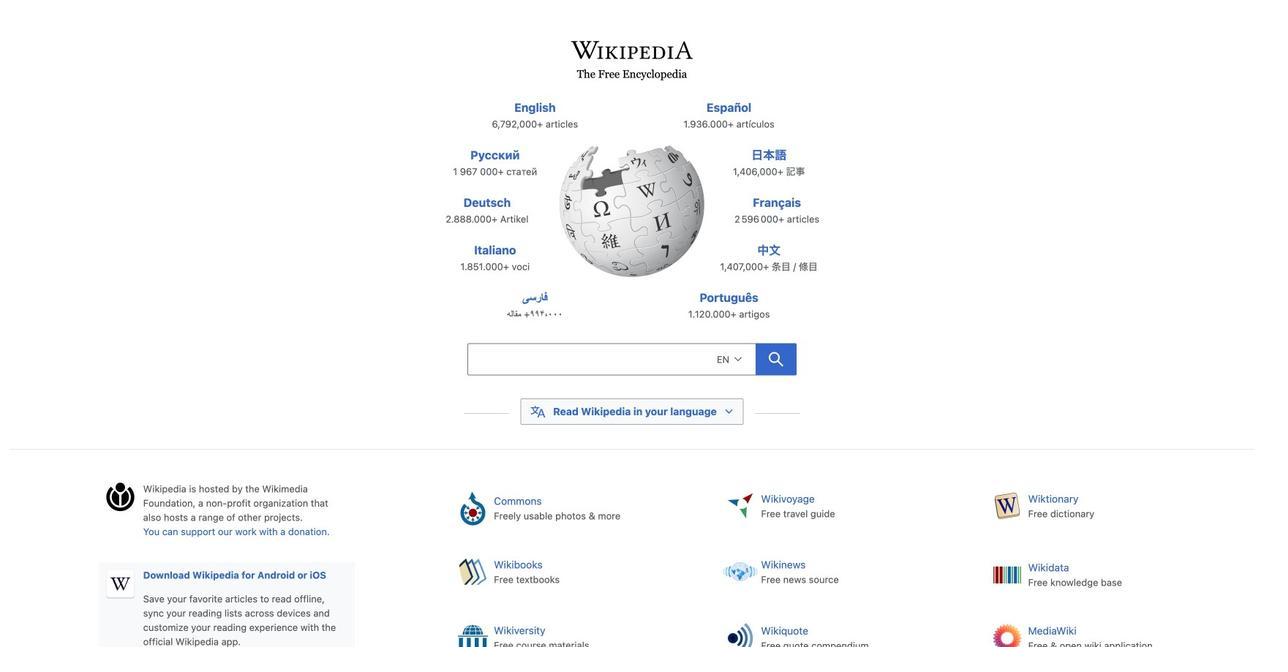 Task type: locate. For each thing, give the bounding box(es) containing it.
other projects element
[[445, 482, 1255, 648]]

top languages element
[[430, 99, 834, 337]]

None search field
[[467, 344, 756, 376]]

None search field
[[435, 339, 830, 385]]



